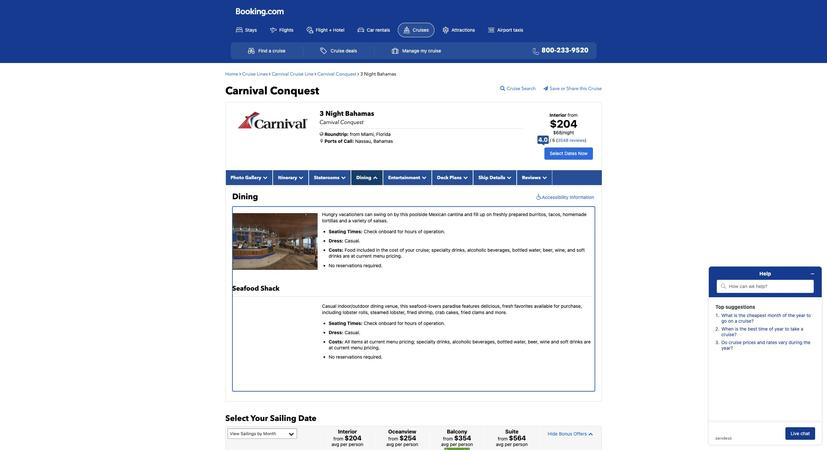 Task type: vqa. For each thing, say whether or not it's contained in the screenshot.


Task type: describe. For each thing, give the bounding box(es) containing it.
attractions
[[452, 27, 475, 33]]

beer, inside food included in the cost of your cruise; specialty drinks, alcoholic beverages, bottled water, beer, wine, and soft drinks are at current menu pricing.
[[543, 247, 554, 253]]

the
[[381, 247, 388, 253]]

1 vertical spatial menu
[[386, 339, 398, 345]]

including
[[322, 310, 342, 315]]

entertainment button
[[383, 170, 432, 185]]

current inside food included in the cost of your cruise; specialty drinks, alcoholic beverages, bottled water, beer, wine, and soft drinks are at current menu pricing.
[[356, 253, 372, 259]]

miami,
[[361, 131, 375, 137]]

of down the 'roundtrip:'
[[338, 138, 343, 144]]

booking.com home image
[[236, 8, 284, 16]]

drinks, inside 'all items at current menu pricing; specialty drinks, alcoholic beverages, bottled water, beer, wine and soft drinks are at current menu pricing.'
[[437, 339, 451, 345]]

freshly
[[493, 212, 508, 218]]

find a cruise link
[[241, 44, 293, 57]]

carnival conquest link
[[318, 71, 358, 77]]

carnival cruise line
[[272, 71, 314, 77]]

dress: for food included in the cost of your cruise; specialty drinks, alcoholic beverages, bottled water, beer, wine, and soft drinks are at current menu pricing.
[[329, 238, 344, 244]]

dining inside dropdown button
[[356, 175, 372, 181]]

1 fried from the left
[[407, 310, 417, 315]]

dress: for all items at current menu pricing; specialty drinks, alcoholic beverages, bottled water, beer, wine and soft drinks are at current menu pricing.
[[329, 330, 344, 336]]

carnival cruise line image
[[237, 111, 308, 129]]

entertainment
[[388, 175, 420, 181]]

0 horizontal spatial menu
[[351, 345, 363, 351]]

delicious,
[[481, 304, 501, 309]]

person for $204
[[349, 442, 364, 448]]

800-233-9520 link
[[530, 46, 589, 55]]

3 night bahamas
[[360, 71, 396, 77]]

/ inside the interior from $204 $68 / night
[[562, 130, 564, 135]]

per for $564
[[505, 442, 512, 448]]

cruise for cruise search
[[507, 85, 521, 92]]

search image
[[500, 85, 507, 91]]

hide bonus offers
[[548, 431, 587, 437]]

car rentals link
[[352, 23, 396, 37]]

more.
[[495, 310, 507, 315]]

paper plane image
[[544, 86, 550, 91]]

0 horizontal spatial at
[[329, 345, 333, 351]]

2 vertical spatial bahamas
[[374, 138, 393, 144]]

cruise deals
[[331, 48, 357, 54]]

1 vertical spatial at
[[364, 339, 368, 345]]

3 night bahamas carnival conquest
[[320, 109, 374, 126]]

cruises
[[413, 27, 429, 33]]

flights link
[[265, 23, 299, 37]]

casual indoor/outdoor dining venue, this seafood-lovers paradise features delicious, fresh favorites available for purchase, including lobster rolls, steamed lobster, fried shrimp, crab cakes, fried clams and more.
[[322, 304, 582, 315]]

airport
[[498, 27, 512, 33]]

date
[[298, 414, 317, 424]]

beverages, inside food included in the cost of your cruise; specialty drinks, alcoholic beverages, bottled water, beer, wine, and soft drinks are at current menu pricing.
[[488, 247, 511, 253]]

deck
[[437, 175, 449, 181]]

airport taxis link
[[483, 23, 529, 37]]

deck plans
[[437, 175, 462, 181]]

chevron down image for reviews
[[541, 175, 547, 180]]

stays
[[245, 27, 257, 33]]

reviews
[[522, 175, 541, 181]]

share
[[567, 85, 579, 92]]

carnival conquest main content
[[222, 66, 605, 451]]

seafood
[[232, 285, 259, 293]]

this inside hungry vacationers can swing on by this poolside mexican cantina and fill up on freshly prepared burritos, tacos, homemade tortillas and a variety of salsas.
[[401, 212, 408, 218]]

alcoholic inside 'all items at current menu pricing; specialty drinks, alcoholic beverages, bottled water, beer, wine and soft drinks are at current menu pricing.'
[[453, 339, 472, 345]]

food
[[345, 247, 356, 253]]

features
[[462, 304, 480, 309]]

hide
[[548, 431, 558, 437]]

car
[[367, 27, 374, 33]]

0 horizontal spatial by
[[257, 431, 262, 437]]

chevron up image for dining
[[372, 175, 378, 180]]

cruise right share
[[589, 85, 602, 92]]

chevron down image for ship details
[[505, 175, 512, 180]]

save
[[550, 85, 560, 92]]

carnival right "line" at the left of page
[[318, 71, 335, 77]]

line
[[305, 71, 314, 77]]

suite from $564 avg per person
[[496, 429, 528, 448]]

by inside hungry vacationers can swing on by this poolside mexican cantina and fill up on freshly prepared burritos, tacos, homemade tortillas and a variety of salsas.
[[394, 212, 399, 218]]

from for interior from $204 $68 / night
[[568, 112, 578, 118]]

and inside 'all items at current menu pricing; specialty drinks, alcoholic beverages, bottled water, beer, wine and soft drinks are at current menu pricing.'
[[551, 339, 559, 345]]

0 vertical spatial carnival conquest
[[318, 71, 356, 77]]

call:
[[344, 138, 354, 144]]

carnival right lines
[[272, 71, 289, 77]]

chevron down image for deck plans
[[462, 175, 468, 180]]

my
[[421, 48, 427, 54]]

interior from $204 $68 / night
[[550, 112, 578, 135]]

view
[[230, 431, 240, 437]]

3 for 3 night bahamas
[[360, 71, 363, 77]]

from for roundtrip: from miami, florida
[[350, 131, 360, 137]]

select for select          dates now
[[550, 151, 564, 156]]

per for $254
[[395, 442, 402, 448]]

seating for casual
[[329, 321, 346, 326]]

sailings
[[241, 431, 256, 437]]

per for $204
[[341, 442, 348, 448]]

itinerary button
[[273, 170, 309, 185]]

cruise for find a cruise
[[273, 48, 286, 54]]

fresh
[[503, 304, 513, 309]]

seating times: check onboard for hours of operation. for venue,
[[329, 321, 445, 326]]

find
[[258, 48, 268, 54]]

photo gallery
[[231, 175, 261, 181]]

bottled inside 'all items at current menu pricing; specialty drinks, alcoholic beverages, bottled water, beer, wine and soft drinks are at current menu pricing.'
[[498, 339, 513, 345]]

or
[[561, 85, 566, 92]]

angle right image for cruise lines
[[269, 72, 271, 76]]

seating times: check onboard for hours of operation. for swing
[[329, 229, 445, 234]]

alcoholic inside food included in the cost of your cruise; specialty drinks, alcoholic beverages, bottled water, beer, wine, and soft drinks are at current menu pricing.
[[468, 247, 487, 253]]

per for $354
[[450, 442, 457, 448]]

home link
[[225, 71, 238, 77]]

check for dining
[[364, 321, 378, 326]]

chevron down image for staterooms
[[340, 175, 346, 180]]

dining button
[[351, 170, 383, 185]]

map marker image
[[320, 139, 323, 143]]

month
[[263, 431, 276, 437]]

for for delicious,
[[398, 321, 404, 326]]

travel menu navigation
[[231, 42, 597, 59]]

soft inside food included in the cost of your cruise; specialty drinks, alcoholic beverages, bottled water, beer, wine, and soft drinks are at current menu pricing.
[[577, 247, 585, 253]]

burritos,
[[530, 212, 548, 218]]

dates
[[565, 151, 577, 156]]

clams
[[472, 310, 485, 315]]

bahamas for 3 night bahamas carnival conquest
[[345, 109, 374, 118]]

hotel
[[333, 27, 345, 33]]

from for suite from $564 avg per person
[[498, 436, 508, 442]]

800-
[[542, 46, 557, 55]]

1 vertical spatial current
[[370, 339, 385, 345]]

view sailings by month
[[230, 431, 276, 437]]

costs: for at
[[329, 339, 344, 345]]

0 vertical spatial conquest
[[336, 71, 356, 77]]

sailing
[[270, 414, 296, 424]]

cruise left "line" at the left of page
[[290, 71, 304, 77]]

balcony
[[447, 429, 468, 435]]

of inside hungry vacationers can swing on by this poolside mexican cantina and fill up on freshly prepared burritos, tacos, homemade tortillas and a variety of salsas.
[[368, 218, 372, 224]]

wine
[[540, 339, 550, 345]]

carnival down cruise lines
[[225, 84, 268, 98]]

0 vertical spatial this
[[580, 85, 587, 92]]

offers
[[574, 431, 587, 437]]

1 vertical spatial conquest
[[270, 84, 319, 98]]

3548
[[558, 138, 569, 143]]

wine,
[[555, 247, 566, 253]]

person for $254
[[404, 442, 418, 448]]

conquest inside 3 night bahamas carnival conquest
[[341, 119, 364, 126]]

drinks inside food included in the cost of your cruise; specialty drinks, alcoholic beverages, bottled water, beer, wine, and soft drinks are at current menu pricing.
[[329, 253, 342, 259]]

ship details
[[479, 175, 505, 181]]

at inside food included in the cost of your cruise; specialty drinks, alcoholic beverages, bottled water, beer, wine, and soft drinks are at current menu pricing.
[[351, 253, 355, 259]]

no reservations required. for at
[[329, 263, 383, 268]]

airport taxis
[[498, 27, 524, 33]]

homemade
[[563, 212, 587, 218]]

a inside hungry vacationers can swing on by this poolside mexican cantina and fill up on freshly prepared burritos, tacos, homemade tortillas and a variety of salsas.
[[349, 218, 351, 224]]

search
[[522, 85, 536, 92]]

your
[[405, 247, 415, 253]]

hours for by
[[405, 229, 417, 234]]

ports
[[325, 138, 337, 144]]

save or share this cruise
[[550, 85, 602, 92]]

no reservations required. for menu
[[329, 355, 383, 360]]

photo gallery button
[[225, 170, 273, 185]]

$204 for interior from $204 avg per person
[[345, 435, 362, 442]]

tortillas
[[322, 218, 338, 224]]

from for balcony from $354 avg per person
[[443, 436, 453, 442]]

dress: casual. for food
[[329, 238, 361, 244]]

seating for hungry
[[329, 229, 346, 234]]

of down shrimp,
[[418, 321, 423, 326]]

times: for items
[[347, 321, 363, 326]]

person for $354
[[459, 442, 473, 448]]

up
[[480, 212, 485, 218]]

specialty inside food included in the cost of your cruise; specialty drinks, alcoholic beverages, bottled water, beer, wine, and soft drinks are at current menu pricing.
[[432, 247, 451, 253]]

pricing. inside 'all items at current menu pricing; specialty drinks, alcoholic beverages, bottled water, beer, wine and soft drinks are at current menu pricing.'
[[364, 345, 380, 351]]

drinks, inside food included in the cost of your cruise; specialty drinks, alcoholic beverages, bottled water, beer, wine, and soft drinks are at current menu pricing.
[[452, 247, 466, 253]]

bahamas for 3 night bahamas
[[377, 71, 396, 77]]



Task type: locate. For each thing, give the bounding box(es) containing it.
from inside interior from $204 avg per person
[[334, 436, 344, 442]]

233-
[[557, 46, 572, 55]]

pricing;
[[399, 339, 415, 345]]

2 operation. from the top
[[424, 321, 445, 326]]

0 horizontal spatial a
[[269, 48, 271, 54]]

6 chevron down image from the left
[[541, 175, 547, 180]]

chevron down image inside 'entertainment' dropdown button
[[420, 175, 427, 180]]

1 vertical spatial no reservations required.
[[329, 355, 383, 360]]

dress: casual. up food on the bottom of the page
[[329, 238, 361, 244]]

cruise inside cruise deals link
[[331, 48, 345, 54]]

1 vertical spatial carnival conquest
[[225, 84, 319, 98]]

night for 3 night bahamas carnival conquest
[[326, 109, 344, 118]]

1 vertical spatial drinks,
[[437, 339, 451, 345]]

bahamas inside 3 night bahamas carnival conquest
[[345, 109, 374, 118]]

cruise;
[[416, 247, 430, 253]]

1 horizontal spatial on
[[487, 212, 492, 218]]

1 angle right image from the left
[[239, 72, 241, 76]]

for inside casual indoor/outdoor dining venue, this seafood-lovers paradise features delicious, fresh favorites available for purchase, including lobster rolls, steamed lobster, fried shrimp, crab cakes, fried clams and more.
[[554, 304, 560, 309]]

1 vertical spatial select
[[225, 414, 249, 424]]

person
[[349, 442, 364, 448], [404, 442, 418, 448], [459, 442, 473, 448], [513, 442, 528, 448]]

chevron down image left staterooms at left top
[[297, 175, 304, 180]]

attractions link
[[437, 23, 480, 37]]

0 horizontal spatial soft
[[561, 339, 569, 345]]

0 vertical spatial specialty
[[432, 247, 451, 253]]

taxis
[[514, 27, 524, 33]]

are inside food included in the cost of your cruise; specialty drinks, alcoholic beverages, bottled water, beer, wine, and soft drinks are at current menu pricing.
[[343, 253, 350, 259]]

wheelchair image
[[535, 194, 542, 201]]

water, left wine,
[[529, 247, 542, 253]]

2 fried from the left
[[461, 310, 471, 315]]

conquest up roundtrip: from miami, florida
[[341, 119, 364, 126]]

0 horizontal spatial chevron up image
[[372, 175, 378, 180]]

chevron down image for itinerary
[[297, 175, 304, 180]]

0 horizontal spatial dining
[[232, 192, 258, 202]]

seating times: check onboard for hours of operation. down steamed
[[329, 321, 445, 326]]

3 angle right image from the left
[[315, 72, 316, 76]]

times: down variety on the left
[[347, 229, 363, 234]]

operation. for paradise
[[424, 321, 445, 326]]

4 person from the left
[[513, 442, 528, 448]]

avg for $564
[[496, 442, 504, 448]]

rolls,
[[359, 310, 369, 315]]

person inside suite from $564 avg per person
[[513, 442, 528, 448]]

2 no reservations required. from the top
[[329, 355, 383, 360]]

purchase,
[[561, 304, 582, 309]]

fried down seafood-
[[407, 310, 417, 315]]

3548 reviews link
[[558, 138, 585, 143]]

0 vertical spatial no reservations required.
[[329, 263, 383, 268]]

800-233-9520
[[542, 46, 589, 55]]

angle right image right "line" at the left of page
[[315, 72, 316, 76]]

avg for $254
[[387, 442, 394, 448]]

1 hours from the top
[[405, 229, 417, 234]]

beer, left wine,
[[543, 247, 554, 253]]

$204 inside the interior from $204 $68 / night
[[550, 118, 578, 130]]

accessibility
[[542, 194, 569, 200]]

cruise right my
[[428, 48, 441, 54]]

for right available
[[554, 304, 560, 309]]

2 horizontal spatial menu
[[386, 339, 398, 345]]

1 vertical spatial alcoholic
[[453, 339, 472, 345]]

2 seating from the top
[[329, 321, 346, 326]]

1 onboard from the top
[[379, 229, 397, 234]]

0 vertical spatial bahamas
[[377, 71, 396, 77]]

$204 for interior from $204 $68 / night
[[550, 118, 578, 130]]

and right wine,
[[568, 247, 576, 253]]

0 horizontal spatial drinks,
[[437, 339, 451, 345]]

1 casual. from the top
[[345, 238, 361, 244]]

dress: down tortillas
[[329, 238, 344, 244]]

0 vertical spatial hours
[[405, 229, 417, 234]]

cruise for manage my cruise
[[428, 48, 441, 54]]

5
[[553, 138, 555, 143]]

select          dates now link
[[545, 148, 593, 160]]

2 chevron down image from the left
[[340, 175, 346, 180]]

1 required. from the top
[[364, 263, 383, 268]]

drinks, down crab
[[437, 339, 451, 345]]

suite
[[506, 429, 519, 435]]

from up ports of call: nassau, bahamas
[[350, 131, 360, 137]]

are
[[343, 253, 350, 259], [584, 339, 591, 345]]

3 person from the left
[[459, 442, 473, 448]]

soft
[[577, 247, 585, 253], [561, 339, 569, 345]]

avg inside suite from $564 avg per person
[[496, 442, 504, 448]]

flight + hotel link
[[301, 23, 350, 37]]

avg inside oceanview from $254 avg per person
[[387, 442, 394, 448]]

2 angle right image from the left
[[269, 72, 271, 76]]

2 vertical spatial current
[[334, 345, 350, 351]]

from for interior from $204 avg per person
[[334, 436, 344, 442]]

photo
[[231, 175, 244, 181]]

2 per from the left
[[395, 442, 402, 448]]

interior
[[338, 429, 357, 435]]

chevron up image inside the dining dropdown button
[[372, 175, 378, 180]]

avg down oceanview
[[387, 442, 394, 448]]

1 vertical spatial drinks
[[570, 339, 583, 345]]

1 horizontal spatial water,
[[529, 247, 542, 253]]

by right swing
[[394, 212, 399, 218]]

0 vertical spatial select
[[550, 151, 564, 156]]

$204
[[550, 118, 578, 130], [345, 435, 362, 442]]

chevron down image inside staterooms "dropdown button"
[[340, 175, 346, 180]]

carnival cruise line link
[[272, 71, 314, 77]]

for down lobster,
[[398, 321, 404, 326]]

0 vertical spatial a
[[269, 48, 271, 54]]

1 avg from the left
[[332, 442, 339, 448]]

current
[[356, 253, 372, 259], [370, 339, 385, 345], [334, 345, 350, 351]]

all items at current menu pricing; specialty drinks, alcoholic beverages, bottled water, beer, wine and soft drinks are at current menu pricing.
[[329, 339, 591, 351]]

1 vertical spatial seating
[[329, 321, 346, 326]]

current down all
[[334, 345, 350, 351]]

per down suite
[[505, 442, 512, 448]]

from inside the interior from $204 $68 / night
[[568, 112, 578, 118]]

1 costs: from the top
[[329, 247, 344, 253]]

shack
[[261, 285, 280, 293]]

no for at
[[329, 355, 335, 360]]

per inside oceanview from $254 avg per person
[[395, 442, 402, 448]]

2 vertical spatial this
[[400, 304, 408, 309]]

person up recommended image
[[459, 442, 473, 448]]

3 avg from the left
[[441, 442, 449, 448]]

manage my cruise
[[403, 48, 441, 54]]

2 costs: from the top
[[329, 339, 344, 345]]

2 on from the left
[[487, 212, 492, 218]]

from inside oceanview from $254 avg per person
[[389, 436, 398, 442]]

1 horizontal spatial pricing.
[[386, 253, 402, 259]]

chevron down image inside ship details "dropdown button"
[[505, 175, 512, 180]]

beer, inside 'all items at current menu pricing; specialty drinks, alcoholic beverages, bottled water, beer, wine and soft drinks are at current menu pricing.'
[[528, 339, 539, 345]]

1 per from the left
[[341, 442, 348, 448]]

casual. for food
[[345, 238, 361, 244]]

hours down lobster,
[[405, 321, 417, 326]]

chevron down image for entertainment
[[420, 175, 427, 180]]

4 chevron down image from the left
[[462, 175, 468, 180]]

1 horizontal spatial $204
[[550, 118, 578, 130]]

seafood-
[[410, 304, 429, 309]]

5 chevron down image from the left
[[505, 175, 512, 180]]

0 vertical spatial drinks,
[[452, 247, 466, 253]]

food included in the cost of your cruise; specialty drinks, alcoholic beverages, bottled water, beer, wine, and soft drinks are at current menu pricing.
[[329, 247, 585, 259]]

costs: for drinks
[[329, 247, 344, 253]]

1 vertical spatial water,
[[514, 339, 527, 345]]

1 vertical spatial seating times: check onboard for hours of operation.
[[329, 321, 445, 326]]

a right find
[[269, 48, 271, 54]]

and inside casual indoor/outdoor dining venue, this seafood-lovers paradise features delicious, fresh favorites available for purchase, including lobster rolls, steamed lobster, fried shrimp, crab cakes, fried clams and more.
[[486, 310, 494, 315]]

avg for $204
[[332, 442, 339, 448]]

from for oceanview from $254 avg per person
[[389, 436, 398, 442]]

angle right image
[[239, 72, 241, 76], [269, 72, 271, 76], [315, 72, 316, 76], [358, 72, 359, 76]]

1 operation. from the top
[[424, 229, 445, 234]]

hide bonus offers link
[[541, 428, 600, 440]]

night right carnival conquest link
[[364, 71, 376, 77]]

1 seating from the top
[[329, 229, 346, 234]]

2 vertical spatial menu
[[351, 345, 363, 351]]

this inside casual indoor/outdoor dining venue, this seafood-lovers paradise features delicious, fresh favorites available for purchase, including lobster rolls, steamed lobster, fried shrimp, crab cakes, fried clams and more.
[[400, 304, 408, 309]]

globe image
[[320, 132, 324, 136]]

1 no reservations required. from the top
[[329, 263, 383, 268]]

by left the month
[[257, 431, 262, 437]]

operation. for poolside
[[424, 229, 445, 234]]

0 horizontal spatial drinks
[[329, 253, 342, 259]]

2 dress: from the top
[[329, 330, 344, 336]]

of inside food included in the cost of your cruise; specialty drinks, alcoholic beverages, bottled water, beer, wine, and soft drinks are at current menu pricing.
[[400, 247, 404, 253]]

1 vertical spatial costs:
[[329, 339, 344, 345]]

on
[[388, 212, 393, 218], [487, 212, 492, 218]]

0 vertical spatial no
[[329, 263, 335, 268]]

1 horizontal spatial drinks
[[570, 339, 583, 345]]

1 vertical spatial dress:
[[329, 330, 344, 336]]

1 horizontal spatial drinks,
[[452, 247, 466, 253]]

avg up recommended image
[[441, 442, 449, 448]]

1 on from the left
[[388, 212, 393, 218]]

crab
[[435, 310, 445, 315]]

cost
[[389, 247, 399, 253]]

chevron up image right bonus
[[587, 432, 593, 437]]

soft right wine
[[561, 339, 569, 345]]

avg left $564
[[496, 442, 504, 448]]

chevron down image
[[261, 175, 268, 180]]

roundtrip:
[[325, 131, 349, 137]]

/ inside 4.0 / 5 ( 3548 reviews )
[[550, 138, 551, 143]]

3 chevron down image from the left
[[420, 175, 427, 180]]

bottled inside food included in the cost of your cruise; specialty drinks, alcoholic beverages, bottled water, beer, wine, and soft drinks are at current menu pricing.
[[513, 247, 528, 253]]

0 vertical spatial dress: casual.
[[329, 238, 361, 244]]

0 horizontal spatial 3
[[320, 109, 324, 118]]

current down included at the bottom left
[[356, 253, 372, 259]]

of right the cost
[[400, 247, 404, 253]]

and down vacationers
[[339, 218, 347, 224]]

dress: casual. up all
[[329, 330, 361, 336]]

flight + hotel
[[316, 27, 345, 33]]

reservations down all
[[336, 355, 362, 360]]

beer,
[[543, 247, 554, 253], [528, 339, 539, 345]]

by
[[394, 212, 399, 218], [257, 431, 262, 437]]

interior from $204 avg per person
[[332, 429, 364, 448]]

lobster
[[343, 310, 358, 315]]

$204 inside interior from $204 avg per person
[[345, 435, 362, 442]]

cruise lines link
[[242, 71, 268, 77]]

from down 'balcony'
[[443, 436, 453, 442]]

carnival conquest
[[318, 71, 356, 77], [225, 84, 319, 98]]

cruise inside the manage my cruise dropdown button
[[428, 48, 441, 54]]

dress: down the including
[[329, 330, 344, 336]]

1 no from the top
[[329, 263, 335, 268]]

all
[[345, 339, 350, 345]]

0 vertical spatial menu
[[373, 253, 385, 259]]

cruise lines
[[242, 71, 268, 77]]

seating down tortillas
[[329, 229, 346, 234]]

times: for included
[[347, 229, 363, 234]]

no reservations required.
[[329, 263, 383, 268], [329, 355, 383, 360]]

recommended image
[[445, 448, 470, 451]]

carnival inside 3 night bahamas carnival conquest
[[320, 119, 339, 126]]

1 vertical spatial dining
[[232, 192, 258, 202]]

4 angle right image from the left
[[358, 72, 359, 76]]

water, inside food included in the cost of your cruise; specialty drinks, alcoholic beverages, bottled water, beer, wine, and soft drinks are at current menu pricing.
[[529, 247, 542, 253]]

this
[[580, 85, 587, 92], [401, 212, 408, 218], [400, 304, 408, 309]]

2 casual. from the top
[[345, 330, 361, 336]]

1 horizontal spatial at
[[351, 253, 355, 259]]

roundtrip: from miami, florida
[[325, 131, 391, 137]]

onboard for venue,
[[379, 321, 397, 326]]

check down rolls,
[[364, 321, 378, 326]]

0 horizontal spatial water,
[[514, 339, 527, 345]]

cruise left the deals
[[331, 48, 345, 54]]

select for select your sailing date
[[225, 414, 249, 424]]

1 horizontal spatial beer,
[[543, 247, 554, 253]]

items
[[351, 339, 363, 345]]

from down suite
[[498, 436, 508, 442]]

dining
[[356, 175, 372, 181], [232, 192, 258, 202]]

check for can
[[364, 229, 378, 234]]

1 check from the top
[[364, 229, 378, 234]]

1 cruise from the left
[[273, 48, 286, 54]]

person inside oceanview from $254 avg per person
[[404, 442, 418, 448]]

2 reservations from the top
[[336, 355, 362, 360]]

included
[[357, 247, 375, 253]]

per inside suite from $564 avg per person
[[505, 442, 512, 448]]

night up the 'roundtrip:'
[[326, 109, 344, 118]]

1 vertical spatial pricing.
[[364, 345, 380, 351]]

menu down in in the left of the page
[[373, 253, 385, 259]]

person inside balcony from $354 avg per person
[[459, 442, 473, 448]]

0 horizontal spatial select
[[225, 414, 249, 424]]

cruise
[[331, 48, 345, 54], [242, 71, 256, 77], [290, 71, 304, 77], [507, 85, 521, 92], [589, 85, 602, 92]]

on right swing
[[388, 212, 393, 218]]

person inside interior from $204 avg per person
[[349, 442, 364, 448]]

plans
[[450, 175, 462, 181]]

angle right image right lines
[[269, 72, 271, 76]]

/ left 5
[[550, 138, 551, 143]]

seafood shack
[[232, 285, 280, 293]]

3 per from the left
[[450, 442, 457, 448]]

avg inside balcony from $354 avg per person
[[441, 442, 449, 448]]

onboard for swing
[[379, 229, 397, 234]]

and inside food included in the cost of your cruise; specialty drinks, alcoholic beverages, bottled water, beer, wine, and soft drinks are at current menu pricing.
[[568, 247, 576, 253]]

chevron down image left deck
[[420, 175, 427, 180]]

from down oceanview
[[389, 436, 398, 442]]

1 horizontal spatial cruise
[[428, 48, 441, 54]]

1 vertical spatial casual.
[[345, 330, 361, 336]]

0 vertical spatial drinks
[[329, 253, 342, 259]]

hours down poolside
[[405, 229, 417, 234]]

tacos,
[[549, 212, 562, 218]]

chevron down image inside reviews dropdown button
[[541, 175, 547, 180]]

bottled
[[513, 247, 528, 253], [498, 339, 513, 345]]

chevron down image inside deck plans dropdown button
[[462, 175, 468, 180]]

1 vertical spatial this
[[401, 212, 408, 218]]

view sailings by month link
[[227, 429, 297, 439]]

for up the cost
[[398, 229, 404, 234]]

no for drinks
[[329, 263, 335, 268]]

1 horizontal spatial are
[[584, 339, 591, 345]]

0 horizontal spatial $204
[[345, 435, 362, 442]]

reservations down food on the bottom of the page
[[336, 263, 362, 268]]

0 horizontal spatial night
[[326, 109, 344, 118]]

angle right image for carnival conquest
[[358, 72, 359, 76]]

bonus
[[559, 431, 573, 437]]

0 vertical spatial dress:
[[329, 238, 344, 244]]

reservations for are
[[336, 263, 362, 268]]

a down vacationers
[[349, 218, 351, 224]]

conquest down carnival cruise line
[[270, 84, 319, 98]]

cruise inside find a cruise 'link'
[[273, 48, 286, 54]]

1 horizontal spatial night
[[364, 71, 376, 77]]

1 vertical spatial onboard
[[379, 321, 397, 326]]

hours for seafood-
[[405, 321, 417, 326]]

2 hours from the top
[[405, 321, 417, 326]]

chevron up image left entertainment
[[372, 175, 378, 180]]

chevron up image for hide bonus offers
[[587, 432, 593, 437]]

from inside suite from $564 avg per person
[[498, 436, 508, 442]]

select up view
[[225, 414, 249, 424]]

your
[[251, 414, 268, 424]]

chevron down image left reviews
[[505, 175, 512, 180]]

0 vertical spatial pricing.
[[386, 253, 402, 259]]

+
[[329, 27, 332, 33]]

1 vertical spatial beer,
[[528, 339, 539, 345]]

1 vertical spatial reservations
[[336, 355, 362, 360]]

per down interior
[[341, 442, 348, 448]]

soft inside 'all items at current menu pricing; specialty drinks, alcoholic beverages, bottled water, beer, wine and soft drinks are at current menu pricing.'
[[561, 339, 569, 345]]

0 vertical spatial check
[[364, 229, 378, 234]]

per inside interior from $204 avg per person
[[341, 442, 348, 448]]

1 vertical spatial soft
[[561, 339, 569, 345]]

indoor/outdoor
[[338, 304, 370, 309]]

carnival conquest down lines
[[225, 84, 319, 98]]

2 vertical spatial conquest
[[341, 119, 364, 126]]

0 horizontal spatial are
[[343, 253, 350, 259]]

and left fill
[[465, 212, 473, 218]]

select down (
[[550, 151, 564, 156]]

operation. down crab
[[424, 321, 445, 326]]

per up recommended image
[[450, 442, 457, 448]]

beverages, inside 'all items at current menu pricing; specialty drinks, alcoholic beverages, bottled water, beer, wine and soft drinks are at current menu pricing.'
[[473, 339, 496, 345]]

avg down interior
[[332, 442, 339, 448]]

required. for current
[[364, 263, 383, 268]]

onboard
[[379, 229, 397, 234], [379, 321, 397, 326]]

lines
[[257, 71, 268, 77]]

3 inside 3 night bahamas carnival conquest
[[320, 109, 324, 118]]

water, left wine
[[514, 339, 527, 345]]

conquest
[[336, 71, 356, 77], [270, 84, 319, 98], [341, 119, 364, 126]]

avg inside interior from $204 avg per person
[[332, 442, 339, 448]]

for for cantina
[[398, 229, 404, 234]]

operation. down mexican
[[424, 229, 445, 234]]

dress: casual. for all
[[329, 330, 361, 336]]

no reservations required. down food on the bottom of the page
[[329, 263, 383, 268]]

2 person from the left
[[404, 442, 418, 448]]

2 no from the top
[[329, 355, 335, 360]]

from down interior
[[334, 436, 344, 442]]

cruises link
[[398, 23, 435, 37]]

1 vertical spatial 3
[[320, 109, 324, 118]]

staterooms
[[314, 175, 340, 181]]

onboard down steamed
[[379, 321, 397, 326]]

soft right wine,
[[577, 247, 585, 253]]

1 chevron down image from the left
[[297, 175, 304, 180]]

0 vertical spatial water,
[[529, 247, 542, 253]]

times: down lobster
[[347, 321, 363, 326]]

drinks inside 'all items at current menu pricing; specialty drinks, alcoholic beverages, bottled water, beer, wine and soft drinks are at current menu pricing.'
[[570, 339, 583, 345]]

1 vertical spatial chevron up image
[[587, 432, 593, 437]]

pricing. inside food included in the cost of your cruise; specialty drinks, alcoholic beverages, bottled water, beer, wine, and soft drinks are at current menu pricing.
[[386, 253, 402, 259]]

drinks, down hungry vacationers can swing on by this poolside mexican cantina and fill up on freshly prepared burritos, tacos, homemade tortillas and a variety of salsas.
[[452, 247, 466, 253]]

chevron down image left the dining dropdown button
[[340, 175, 346, 180]]

angle right image for home
[[239, 72, 241, 76]]

1 dress: from the top
[[329, 238, 344, 244]]

2 required. from the top
[[364, 355, 383, 360]]

1 vertical spatial $204
[[345, 435, 362, 442]]

chevron down image
[[297, 175, 304, 180], [340, 175, 346, 180], [420, 175, 427, 180], [462, 175, 468, 180], [505, 175, 512, 180], [541, 175, 547, 180]]

2 times: from the top
[[347, 321, 363, 326]]

onboard down salsas.
[[379, 229, 397, 234]]

are inside 'all items at current menu pricing; specialty drinks, alcoholic beverages, bottled water, beer, wine and soft drinks are at current menu pricing.'
[[584, 339, 591, 345]]

of down poolside
[[418, 229, 423, 234]]

1 vertical spatial a
[[349, 218, 351, 224]]

1 vertical spatial beverages,
[[473, 339, 496, 345]]

casual. for all
[[345, 330, 361, 336]]

fill
[[474, 212, 479, 218]]

per down oceanview
[[395, 442, 402, 448]]

specialty inside 'all items at current menu pricing; specialty drinks, alcoholic beverages, bottled water, beer, wine and soft drinks are at current menu pricing.'
[[417, 339, 436, 345]]

0 vertical spatial costs:
[[329, 247, 344, 253]]

1 vertical spatial times:
[[347, 321, 363, 326]]

1 horizontal spatial by
[[394, 212, 399, 218]]

of down the "can"
[[368, 218, 372, 224]]

specialty
[[432, 247, 451, 253], [417, 339, 436, 345]]

conquest down cruise deals at the top left of the page
[[336, 71, 356, 77]]

1 horizontal spatial dining
[[356, 175, 372, 181]]

1 vertical spatial /
[[550, 138, 551, 143]]

casual
[[322, 304, 337, 309]]

required. for pricing.
[[364, 355, 383, 360]]

1 vertical spatial check
[[364, 321, 378, 326]]

variety
[[352, 218, 367, 224]]

2 seating times: check onboard for hours of operation. from the top
[[329, 321, 445, 326]]

menu down items
[[351, 345, 363, 351]]

0 vertical spatial casual.
[[345, 238, 361, 244]]

fried
[[407, 310, 417, 315], [461, 310, 471, 315]]

reviews button
[[517, 170, 553, 185]]

reservations
[[336, 263, 362, 268], [336, 355, 362, 360]]

required.
[[364, 263, 383, 268], [364, 355, 383, 360]]

0 vertical spatial dining
[[356, 175, 372, 181]]

angle right image left 3 night bahamas
[[358, 72, 359, 76]]

0 vertical spatial times:
[[347, 229, 363, 234]]

carnival conquest down cruise deals link
[[318, 71, 356, 77]]

2 onboard from the top
[[379, 321, 397, 326]]

specialty right cruise;
[[432, 247, 451, 253]]

0 vertical spatial chevron up image
[[372, 175, 378, 180]]

costs:
[[329, 247, 344, 253], [329, 339, 344, 345]]

cruise
[[273, 48, 286, 54], [428, 48, 441, 54]]

deals
[[346, 48, 357, 54]]

reviews
[[570, 138, 585, 143]]

1 times: from the top
[[347, 229, 363, 234]]

2 avg from the left
[[387, 442, 394, 448]]

interior
[[550, 112, 567, 118]]

car rentals
[[367, 27, 390, 33]]

chevron down image inside itinerary "dropdown button"
[[297, 175, 304, 180]]

night for 3 night bahamas
[[364, 71, 376, 77]]

menu inside food included in the cost of your cruise; specialty drinks, alcoholic beverages, bottled water, beer, wine, and soft drinks are at current menu pricing.
[[373, 253, 385, 259]]

night inside 3 night bahamas carnival conquest
[[326, 109, 344, 118]]

/
[[562, 130, 564, 135], [550, 138, 551, 143]]

0 horizontal spatial fried
[[407, 310, 417, 315]]

chevron up image inside hide bonus offers link
[[587, 432, 593, 437]]

person down suite
[[513, 442, 528, 448]]

per inside balcony from $354 avg per person
[[450, 442, 457, 448]]

chevron up image
[[372, 175, 378, 180], [587, 432, 593, 437]]

1 horizontal spatial 3
[[360, 71, 363, 77]]

steamed
[[370, 310, 389, 315]]

cruise for cruise lines
[[242, 71, 256, 77]]

person for $564
[[513, 442, 528, 448]]

1 reservations from the top
[[336, 263, 362, 268]]

this right share
[[580, 85, 587, 92]]

1 vertical spatial specialty
[[417, 339, 436, 345]]

from inside balcony from $354 avg per person
[[443, 436, 453, 442]]

3 for 3 night bahamas carnival conquest
[[320, 109, 324, 118]]

angle right image for carnival cruise line
[[315, 72, 316, 76]]

4 avg from the left
[[496, 442, 504, 448]]

1 vertical spatial for
[[554, 304, 560, 309]]

0 vertical spatial at
[[351, 253, 355, 259]]

0 vertical spatial alcoholic
[[468, 247, 487, 253]]

1 person from the left
[[349, 442, 364, 448]]

0 horizontal spatial cruise
[[273, 48, 286, 54]]

2 check from the top
[[364, 321, 378, 326]]

costs: left all
[[329, 339, 344, 345]]

0 vertical spatial seating
[[329, 229, 346, 234]]

paradise
[[443, 304, 461, 309]]

a
[[269, 48, 271, 54], [349, 218, 351, 224]]

person down interior
[[349, 442, 364, 448]]

1 vertical spatial night
[[326, 109, 344, 118]]

information
[[570, 194, 594, 200]]

0 vertical spatial soft
[[577, 247, 585, 253]]

carnival up the 'roundtrip:'
[[320, 119, 339, 126]]

person down oceanview
[[404, 442, 418, 448]]

flight
[[316, 27, 328, 33]]

2 cruise from the left
[[428, 48, 441, 54]]

0 vertical spatial for
[[398, 229, 404, 234]]

angle right image right home
[[239, 72, 241, 76]]

1 dress: casual. from the top
[[329, 238, 361, 244]]

vacationers
[[339, 212, 364, 218]]

and right wine
[[551, 339, 559, 345]]

seating times: check onboard for hours of operation. down salsas.
[[329, 229, 445, 234]]

cruise for cruise deals
[[331, 48, 345, 54]]

2 dress: casual. from the top
[[329, 330, 361, 336]]

reservations for current
[[336, 355, 362, 360]]

1 horizontal spatial menu
[[373, 253, 385, 259]]

a inside 'link'
[[269, 48, 271, 54]]

avg for $354
[[441, 442, 449, 448]]

and down delicious,
[[486, 310, 494, 315]]

1 vertical spatial operation.
[[424, 321, 445, 326]]

prepared
[[509, 212, 528, 218]]

1 horizontal spatial chevron up image
[[587, 432, 593, 437]]

/ up 4.0 / 5 ( 3548 reviews )
[[562, 130, 564, 135]]

1 vertical spatial are
[[584, 339, 591, 345]]

costs: left food on the bottom of the page
[[329, 247, 344, 253]]

water, inside 'all items at current menu pricing; specialty drinks, alcoholic beverages, bottled water, beer, wine and soft drinks are at current menu pricing.'
[[514, 339, 527, 345]]

accessibility information link
[[535, 194, 594, 201]]

)
[[585, 138, 587, 143]]

4 per from the left
[[505, 442, 512, 448]]

this left poolside
[[401, 212, 408, 218]]

1 seating times: check onboard for hours of operation. from the top
[[329, 229, 445, 234]]

1 horizontal spatial select
[[550, 151, 564, 156]]



